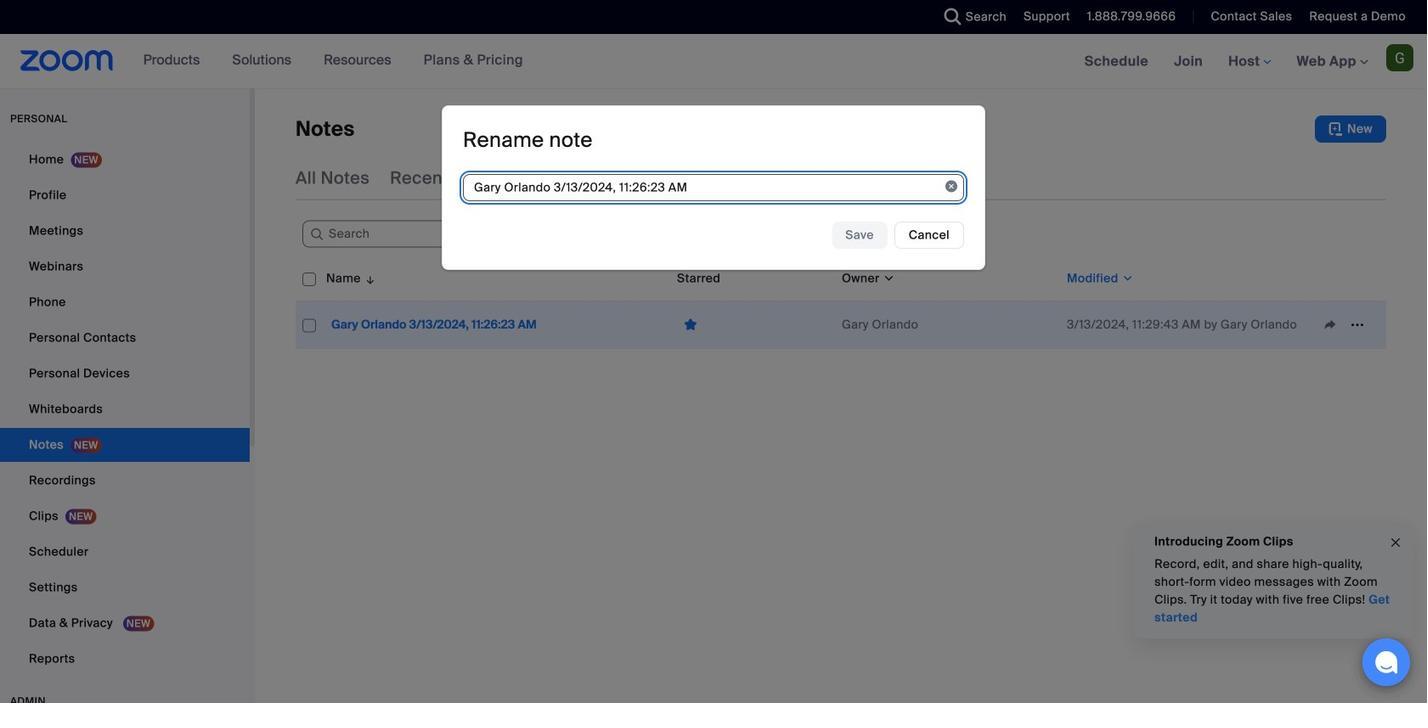 Task type: vqa. For each thing, say whether or not it's contained in the screenshot.
PROFILE PICTURE
no



Task type: describe. For each thing, give the bounding box(es) containing it.
meetings navigation
[[1072, 34, 1428, 90]]

product information navigation
[[131, 34, 536, 88]]

arrow down image
[[361, 269, 377, 289]]

tabs of all notes page tab list
[[296, 156, 840, 201]]

close image
[[1389, 534, 1403, 553]]

personal menu menu
[[0, 143, 250, 678]]



Task type: locate. For each thing, give the bounding box(es) containing it.
dialog
[[442, 106, 986, 270]]

Search text field
[[303, 221, 524, 248]]

Note title text field
[[463, 174, 965, 202]]

heading
[[463, 127, 593, 154]]

open chat image
[[1375, 651, 1399, 675]]

open chat image
[[1375, 651, 1399, 675]]

application
[[296, 257, 1387, 349], [677, 312, 829, 338]]

banner
[[0, 34, 1428, 90]]



